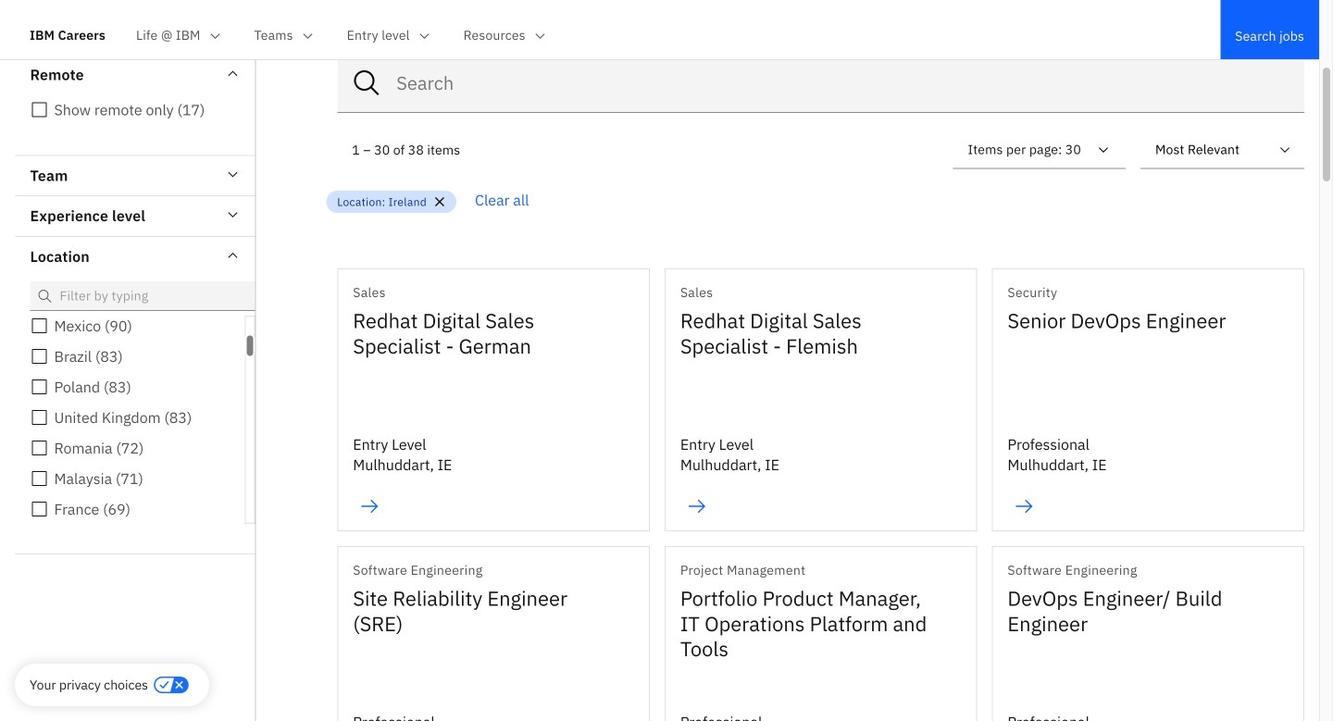 Task type: describe. For each thing, give the bounding box(es) containing it.
your privacy choices element
[[30, 675, 148, 696]]



Task type: vqa. For each thing, say whether or not it's contained in the screenshot.
Let's talk element
no



